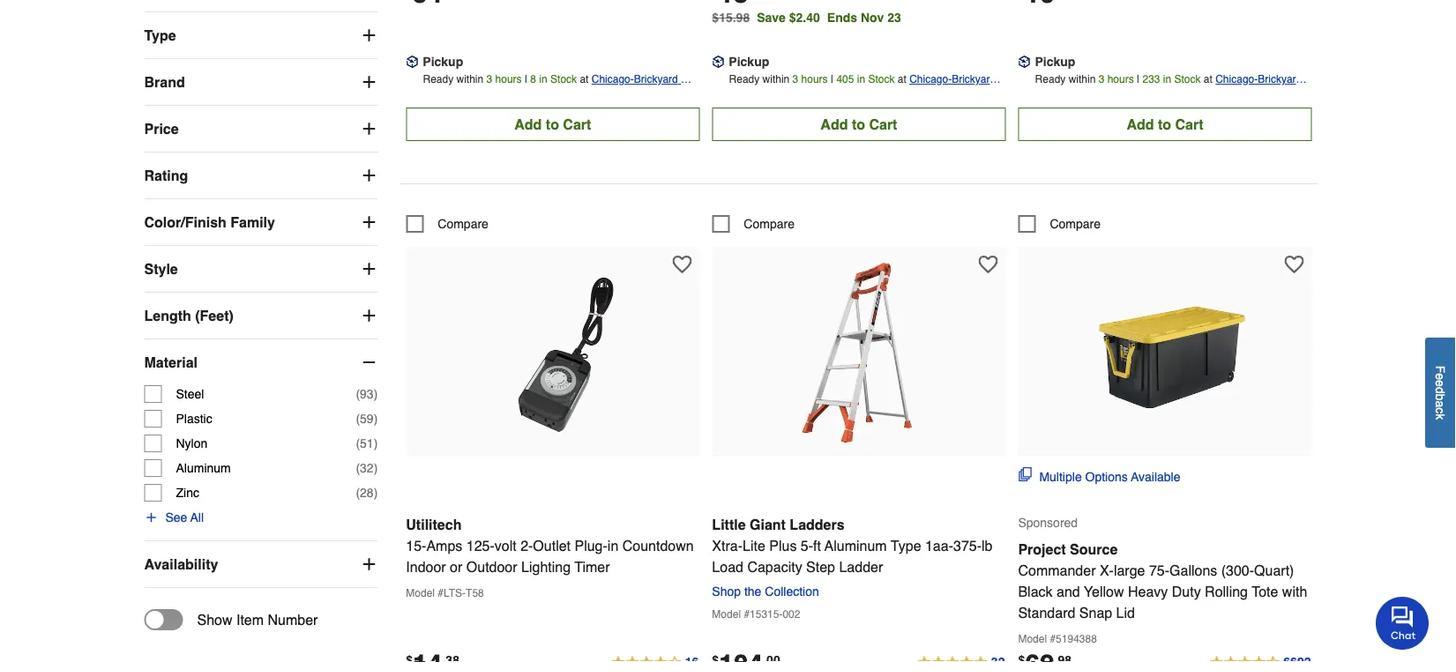 Task type: describe. For each thing, give the bounding box(es) containing it.
28
[[360, 486, 374, 500]]

little giant ladders xtra-lite plus 5-ft aluminum type 1aa-375-lb load capacity step ladder
[[712, 517, 993, 575]]

step
[[806, 559, 835, 575]]

plus image inside see all button
[[144, 511, 158, 525]]

rating
[[144, 168, 188, 184]]

2 add to cart button from the left
[[712, 108, 1006, 141]]

5194388
[[1056, 633, 1097, 646]]

type inside little giant ladders xtra-lite plus 5-ft aluminum type 1aa-375-lb load capacity step ladder
[[891, 538, 921, 554]]

b
[[1434, 394, 1448, 401]]

outlet
[[533, 538, 571, 554]]

5-
[[801, 538, 813, 554]]

capacity
[[747, 559, 802, 575]]

stock for 8
[[550, 73, 577, 86]]

within for ready within 3 hours | 233 in stock at chicago-brickyard lowe's
[[1069, 73, 1096, 86]]

k
[[1434, 414, 1448, 420]]

compare for "5014300771" element
[[438, 217, 489, 231]]

plus image for length (feet)
[[360, 307, 378, 325]]

little giant ladders xtra-lite plus 5-ft aluminum type 1aa-375-lb load capacity step ladder image
[[762, 256, 956, 450]]

style
[[144, 261, 178, 277]]

8
[[530, 73, 536, 86]]

3 for 8
[[486, 73, 492, 86]]

125-
[[466, 538, 495, 554]]

15315-
[[750, 609, 783, 621]]

$15.98 save $2.40 ends nov 23
[[712, 11, 901, 25]]

23
[[887, 11, 901, 25]]

5014300771 element
[[406, 215, 489, 233]]

ready for ready within 3 hours | 405 in stock at chicago-brickyard lowe's
[[729, 73, 760, 86]]

color/finish family
[[144, 214, 275, 231]]

$2.40
[[789, 11, 820, 25]]

save
[[757, 11, 786, 25]]

model # 5194388
[[1018, 633, 1097, 646]]

chicago- for ready within 3 hours | 405 in stock at chicago-brickyard lowe's
[[909, 73, 952, 86]]

plus image for type
[[360, 27, 378, 45]]

type inside type button
[[144, 27, 176, 44]]

( 59 )
[[356, 412, 378, 426]]

| for 405
[[831, 73, 834, 86]]

375-
[[953, 538, 982, 554]]

heart outline image
[[672, 255, 692, 275]]

actual price $69.98 element
[[1018, 650, 1072, 662]]

the
[[744, 585, 761, 599]]

plus image for brand
[[360, 74, 378, 91]]

see all button
[[144, 509, 204, 527]]

brickyard for ready within 3 hours | 8 in stock at chicago-brickyard lowe's
[[634, 73, 678, 86]]

stock for 405
[[868, 73, 895, 86]]

brand button
[[144, 60, 378, 105]]

chicago- for ready within 3 hours | 8 in stock at chicago-brickyard lowe's
[[592, 73, 634, 86]]

ready within 3 hours | 8 in stock at chicago-brickyard lowe's
[[423, 73, 681, 103]]

chicago-brickyard lowe's button for ready within 3 hours | 233 in stock at chicago-brickyard lowe's
[[1216, 71, 1312, 103]]

hours for 233
[[1107, 73, 1134, 86]]

source
[[1070, 541, 1118, 558]]

2 add from the left
[[821, 116, 848, 133]]

ready within 3 hours | 233 in stock at chicago-brickyard lowe's
[[1035, 73, 1305, 103]]

) for ( 93 )
[[374, 388, 378, 402]]

actual price $104.00 element
[[712, 650, 780, 662]]

with
[[1282, 584, 1307, 600]]

utilitech 15-amps 125-volt 2-outlet plug-in countdown indoor or outdoor lighting timer
[[406, 517, 694, 575]]

in for 233
[[1163, 73, 1171, 86]]

2-
[[520, 538, 533, 554]]

) for ( 28 )
[[374, 486, 378, 500]]

cart for first add to cart button from right
[[1175, 116, 1203, 133]]

# for 5194388
[[1050, 633, 1056, 646]]

5013943287 element
[[1018, 215, 1101, 233]]

nylon
[[176, 437, 208, 451]]

yellow
[[1084, 584, 1124, 600]]

pickup image for ready within 3 hours | 8 in stock at chicago-brickyard lowe's
[[406, 56, 418, 68]]

t58
[[466, 588, 484, 600]]

ready for ready within 3 hours | 8 in stock at chicago-brickyard lowe's
[[423, 73, 453, 86]]

ends nov 23 element
[[827, 11, 908, 25]]

sponsored
[[1018, 516, 1078, 530]]

93
[[360, 388, 374, 402]]

availability
[[144, 557, 218, 573]]

1aa-
[[925, 538, 953, 554]]

length
[[144, 308, 191, 324]]

material
[[144, 355, 198, 371]]

( 51 )
[[356, 437, 378, 451]]

lowe's for 405
[[909, 91, 942, 103]]

plug-
[[575, 538, 608, 554]]

2 e from the top
[[1434, 380, 1448, 387]]

plastic
[[176, 412, 212, 426]]

chicago-brickyard lowe's button for ready within 3 hours | 8 in stock at chicago-brickyard lowe's
[[592, 71, 700, 103]]

rolling
[[1205, 584, 1248, 600]]

compare for 5014114195 element
[[744, 217, 795, 231]]

(feet)
[[195, 308, 234, 324]]

4 stars image
[[610, 653, 700, 662]]

pickup image for ready within 3 hours | 405 in stock at chicago-brickyard lowe's
[[712, 56, 724, 68]]

32
[[360, 462, 374, 476]]

59
[[360, 412, 374, 426]]

or
[[450, 559, 462, 575]]

countdown
[[622, 538, 694, 554]]

project
[[1018, 541, 1066, 558]]

model for model # lts-t58
[[406, 588, 435, 600]]

at for 8
[[580, 73, 589, 86]]

chicago-brickyard lowe's button for ready within 3 hours | 405 in stock at chicago-brickyard lowe's
[[909, 71, 1006, 103]]

giant
[[750, 517, 786, 533]]

black
[[1018, 584, 1053, 600]]

( for 59
[[356, 412, 360, 426]]

5014114195 element
[[712, 215, 795, 233]]

plus
[[769, 538, 797, 554]]

length (feet) button
[[144, 293, 378, 339]]

pickup image
[[1018, 56, 1030, 68]]

and
[[1057, 584, 1080, 600]]

) for ( 51 )
[[374, 437, 378, 451]]

heavy
[[1128, 584, 1168, 600]]

lowe's for 233
[[1216, 91, 1248, 103]]

chat invite button image
[[1376, 596, 1430, 650]]

xtra-
[[712, 538, 743, 554]]

( for 51
[[356, 437, 360, 451]]

multiple options available link
[[1018, 468, 1180, 486]]

x-
[[1100, 562, 1114, 579]]

chicago- for ready within 3 hours | 233 in stock at chicago-brickyard lowe's
[[1216, 73, 1258, 86]]

length (feet)
[[144, 308, 234, 324]]

add to cart for first add to cart button from right
[[1127, 116, 1203, 133]]

3 to from the left
[[1158, 116, 1171, 133]]

plus image for rating
[[360, 167, 378, 185]]

( for 28
[[356, 486, 360, 500]]

brand
[[144, 74, 185, 90]]

utilitech 15-amps 125-volt 2-outlet plug-in countdown indoor or outdoor lighting timer image
[[456, 256, 650, 450]]

savings save $2.40 element
[[757, 11, 908, 25]]

rating button
[[144, 153, 378, 199]]

lighting
[[521, 559, 571, 575]]

load
[[712, 559, 743, 575]]

d
[[1434, 387, 1448, 394]]

f e e d b a c k
[[1434, 366, 1448, 420]]

0 vertical spatial aluminum
[[176, 462, 231, 476]]

see all
[[165, 511, 204, 525]]

project source commander x-large 75-gallons (300-quart) black and yellow heavy duty rolling tote with standard snap lid
[[1018, 541, 1307, 621]]



Task type: locate. For each thing, give the bounding box(es) containing it.
51
[[360, 437, 374, 451]]

lid
[[1116, 605, 1135, 621]]

2 pickup image from the left
[[712, 56, 724, 68]]

hours inside ready within 3 hours | 405 in stock at chicago-brickyard lowe's
[[801, 73, 828, 86]]

4 ) from the top
[[374, 462, 378, 476]]

family
[[230, 214, 275, 231]]

5 ( from the top
[[356, 486, 360, 500]]

standard
[[1018, 605, 1075, 621]]

3 brickyard from the left
[[1258, 73, 1302, 86]]

0 horizontal spatial to
[[546, 116, 559, 133]]

actual price $14.38 element
[[406, 650, 459, 662]]

chicago- right 405
[[909, 73, 952, 86]]

plus image inside rating button
[[360, 167, 378, 185]]

0 horizontal spatial heart outline image
[[978, 255, 998, 275]]

2 horizontal spatial add
[[1127, 116, 1154, 133]]

minus image
[[360, 354, 378, 372]]

2 horizontal spatial chicago-
[[1216, 73, 1258, 86]]

3 ( from the top
[[356, 437, 360, 451]]

within for ready within 3 hours | 405 in stock at chicago-brickyard lowe's
[[763, 73, 790, 86]]

add to cart for second add to cart button from right
[[821, 116, 897, 133]]

to down ready within 3 hours | 405 in stock at chicago-brickyard lowe's
[[852, 116, 865, 133]]

1 heart outline image from the left
[[978, 255, 998, 275]]

1 stock from the left
[[550, 73, 577, 86]]

1 add to cart button from the left
[[406, 108, 700, 141]]

price button
[[144, 106, 378, 152]]

2 horizontal spatial stock
[[1174, 73, 1201, 86]]

in right 8 in the top left of the page
[[539, 73, 547, 86]]

item
[[236, 612, 264, 628]]

model for model # 15315-002
[[712, 609, 741, 621]]

add down 'ready within 3 hours | 8 in stock at chicago-brickyard lowe's'
[[514, 116, 542, 133]]

1 vertical spatial model
[[712, 609, 741, 621]]

type left 1aa-
[[891, 538, 921, 554]]

brickyard inside ready within 3 hours | 233 in stock at chicago-brickyard lowe's
[[1258, 73, 1302, 86]]

2 horizontal spatial chicago-brickyard lowe's button
[[1216, 71, 1312, 103]]

brickyard for ready within 3 hours | 405 in stock at chicago-brickyard lowe's
[[952, 73, 996, 86]]

2 stock from the left
[[868, 73, 895, 86]]

brickyard for ready within 3 hours | 233 in stock at chicago-brickyard lowe's
[[1258, 73, 1302, 86]]

pickup for ready within 3 hours | 405 in stock at chicago-brickyard lowe's
[[729, 55, 769, 69]]

e up d
[[1434, 373, 1448, 380]]

0 horizontal spatial pickup image
[[406, 56, 418, 68]]

1 lowe's from the left
[[592, 91, 624, 103]]

#
[[438, 588, 444, 600], [744, 609, 750, 621], [1050, 633, 1056, 646]]

aluminum
[[176, 462, 231, 476], [825, 538, 887, 554]]

chicago- inside ready within 3 hours | 233 in stock at chicago-brickyard lowe's
[[1216, 73, 1258, 86]]

add to cart button down ready within 3 hours | 405 in stock at chicago-brickyard lowe's
[[712, 108, 1006, 141]]

in for 8
[[539, 73, 547, 86]]

2 ready from the left
[[729, 73, 760, 86]]

add down 405
[[821, 116, 848, 133]]

0 vertical spatial plus image
[[360, 167, 378, 185]]

1 within from the left
[[456, 73, 483, 86]]

1 vertical spatial aluminum
[[825, 538, 887, 554]]

hours inside 'ready within 3 hours | 8 in stock at chicago-brickyard lowe's'
[[495, 73, 522, 86]]

1 horizontal spatial to
[[852, 116, 865, 133]]

in up timer
[[608, 538, 619, 554]]

( up 28 at the left
[[356, 462, 360, 476]]

steel
[[176, 388, 204, 402]]

0 horizontal spatial |
[[525, 73, 527, 86]]

stock right 8 in the top left of the page
[[550, 73, 577, 86]]

1 horizontal spatial compare
[[744, 217, 795, 231]]

see
[[165, 511, 187, 525]]

snap
[[1079, 605, 1112, 621]]

plus image inside style button
[[360, 261, 378, 278]]

2 chicago- from the left
[[909, 73, 952, 86]]

3 chicago- from the left
[[1216, 73, 1258, 86]]

3 for 233
[[1099, 73, 1105, 86]]

chicago- inside ready within 3 hours | 405 in stock at chicago-brickyard lowe's
[[909, 73, 952, 86]]

in right 233
[[1163, 73, 1171, 86]]

little
[[712, 517, 746, 533]]

0 horizontal spatial brickyard
[[634, 73, 678, 86]]

3 compare from the left
[[1050, 217, 1101, 231]]

1 compare from the left
[[438, 217, 489, 231]]

3 add to cart from the left
[[1127, 116, 1203, 133]]

1 pickup image from the left
[[406, 56, 418, 68]]

2 horizontal spatial ready
[[1035, 73, 1066, 86]]

( up the ( 59 )
[[356, 388, 360, 402]]

lts-
[[444, 588, 466, 600]]

at inside ready within 3 hours | 233 in stock at chicago-brickyard lowe's
[[1204, 73, 1213, 86]]

lite
[[743, 538, 765, 554]]

| left 233
[[1137, 73, 1140, 86]]

ready
[[423, 73, 453, 86], [729, 73, 760, 86], [1035, 73, 1066, 86]]

compare inside "5014300771" element
[[438, 217, 489, 231]]

1 pickup from the left
[[423, 55, 463, 69]]

1 horizontal spatial stock
[[868, 73, 895, 86]]

plus image for style
[[360, 261, 378, 278]]

pickup for ready within 3 hours | 8 in stock at chicago-brickyard lowe's
[[423, 55, 463, 69]]

# for 15315-002
[[744, 609, 750, 621]]

1 vertical spatial plus image
[[360, 214, 378, 231]]

model down the indoor
[[406, 588, 435, 600]]

) for ( 59 )
[[374, 412, 378, 426]]

within for ready within 3 hours | 8 in stock at chicago-brickyard lowe's
[[456, 73, 483, 86]]

# down the
[[744, 609, 750, 621]]

within
[[456, 73, 483, 86], [763, 73, 790, 86], [1069, 73, 1096, 86]]

chicago- inside 'ready within 3 hours | 8 in stock at chicago-brickyard lowe's'
[[592, 73, 634, 86]]

3 lowe's from the left
[[1216, 91, 1248, 103]]

show item number element
[[144, 610, 318, 631]]

chicago-
[[592, 73, 634, 86], [909, 73, 952, 86], [1216, 73, 1258, 86]]

plus image inside length (feet) button
[[360, 307, 378, 325]]

c
[[1434, 407, 1448, 414]]

3 ) from the top
[[374, 437, 378, 451]]

4 ( from the top
[[356, 462, 360, 476]]

0 horizontal spatial lowe's
[[592, 91, 624, 103]]

style button
[[144, 246, 378, 292]]

3 pickup from the left
[[1035, 55, 1075, 69]]

0 horizontal spatial type
[[144, 27, 176, 44]]

2 horizontal spatial lowe's
[[1216, 91, 1248, 103]]

3 for 405
[[793, 73, 798, 86]]

plus image for availability
[[360, 556, 378, 574]]

cart down ready within 3 hours | 233 in stock at chicago-brickyard lowe's at the right top of page
[[1175, 116, 1203, 133]]

1 horizontal spatial 3
[[793, 73, 798, 86]]

within down save
[[763, 73, 790, 86]]

within inside ready within 3 hours | 233 in stock at chicago-brickyard lowe's
[[1069, 73, 1096, 86]]

2 horizontal spatial add to cart
[[1127, 116, 1203, 133]]

2 to from the left
[[852, 116, 865, 133]]

5 stars image
[[916, 653, 1006, 662]]

1 horizontal spatial type
[[891, 538, 921, 554]]

2 horizontal spatial 3
[[1099, 73, 1105, 86]]

plus image inside price button
[[360, 120, 378, 138]]

2 add to cart from the left
[[821, 116, 897, 133]]

model for model # 5194388
[[1018, 633, 1047, 646]]

| left 8 in the top left of the page
[[525, 73, 527, 86]]

1 chicago- from the left
[[592, 73, 634, 86]]

3 add to cart button from the left
[[1018, 108, 1312, 141]]

2 horizontal spatial pickup
[[1035, 55, 1075, 69]]

chicago- right 8 in the top left of the page
[[592, 73, 634, 86]]

hours inside ready within 3 hours | 233 in stock at chicago-brickyard lowe's
[[1107, 73, 1134, 86]]

stock inside ready within 3 hours | 233 in stock at chicago-brickyard lowe's
[[1174, 73, 1201, 86]]

| inside ready within 3 hours | 405 in stock at chicago-brickyard lowe's
[[831, 73, 834, 86]]

cart down 'ready within 3 hours | 8 in stock at chicago-brickyard lowe's'
[[563, 116, 591, 133]]

(300-
[[1221, 562, 1254, 579]]

price
[[144, 121, 179, 137]]

0 horizontal spatial 3
[[486, 73, 492, 86]]

1 horizontal spatial #
[[744, 609, 750, 621]]

( 32 )
[[356, 462, 378, 476]]

at right 405
[[898, 73, 906, 86]]

chicago- right 233
[[1216, 73, 1258, 86]]

# up actual price $69.98 element
[[1050, 633, 1056, 646]]

2 plus image from the top
[[360, 214, 378, 231]]

in inside the utilitech 15-amps 125-volt 2-outlet plug-in countdown indoor or outdoor lighting timer
[[608, 538, 619, 554]]

0 horizontal spatial add
[[514, 116, 542, 133]]

0 horizontal spatial add to cart
[[514, 116, 591, 133]]

lowe's inside 'ready within 3 hours | 8 in stock at chicago-brickyard lowe's'
[[592, 91, 624, 103]]

2 horizontal spatial cart
[[1175, 116, 1203, 133]]

compare inside 5014114195 element
[[744, 217, 795, 231]]

002
[[783, 609, 800, 621]]

material button
[[144, 340, 378, 386]]

add down 233
[[1127, 116, 1154, 133]]

1 horizontal spatial lowe's
[[909, 91, 942, 103]]

0 horizontal spatial #
[[438, 588, 444, 600]]

3 chicago-brickyard lowe's button from the left
[[1216, 71, 1312, 103]]

3 left 8 in the top left of the page
[[486, 73, 492, 86]]

gallons
[[1170, 562, 1217, 579]]

plus image inside color/finish family button
[[360, 214, 378, 231]]

plus image inside 'availability' 'button'
[[360, 556, 378, 574]]

| for 233
[[1137, 73, 1140, 86]]

plus image inside brand button
[[360, 74, 378, 91]]

2 horizontal spatial |
[[1137, 73, 1140, 86]]

2 hours from the left
[[801, 73, 828, 86]]

0 horizontal spatial pickup
[[423, 55, 463, 69]]

compare inside '5013943287' element
[[1050, 217, 1101, 231]]

0 horizontal spatial hours
[[495, 73, 522, 86]]

( 93 )
[[356, 388, 378, 402]]

compare for '5013943287' element
[[1050, 217, 1101, 231]]

3 stock from the left
[[1174, 73, 1201, 86]]

3 add from the left
[[1127, 116, 1154, 133]]

aluminum inside little giant ladders xtra-lite plus 5-ft aluminum type 1aa-375-lb load capacity step ladder
[[825, 538, 887, 554]]

aluminum down nylon
[[176, 462, 231, 476]]

ready inside 'ready within 3 hours | 8 in stock at chicago-brickyard lowe's'
[[423, 73, 453, 86]]

in inside 'ready within 3 hours | 8 in stock at chicago-brickyard lowe's'
[[539, 73, 547, 86]]

number
[[268, 612, 318, 628]]

3 within from the left
[[1069, 73, 1096, 86]]

ready for ready within 3 hours | 233 in stock at chicago-brickyard lowe's
[[1035, 73, 1066, 86]]

in inside ready within 3 hours | 233 in stock at chicago-brickyard lowe's
[[1163, 73, 1171, 86]]

shop the collection
[[712, 585, 819, 599]]

brickyard inside ready within 3 hours | 405 in stock at chicago-brickyard lowe's
[[952, 73, 996, 86]]

aluminum up ladder
[[825, 538, 887, 554]]

heart outline image
[[978, 255, 998, 275], [1284, 255, 1304, 275]]

2 horizontal spatial compare
[[1050, 217, 1101, 231]]

3 inside 'ready within 3 hours | 8 in stock at chicago-brickyard lowe's'
[[486, 73, 492, 86]]

0 horizontal spatial at
[[580, 73, 589, 86]]

shop the collection link
[[712, 585, 826, 599]]

) down "32" at the left
[[374, 486, 378, 500]]

2 horizontal spatial add to cart button
[[1018, 108, 1312, 141]]

hours left 233
[[1107, 73, 1134, 86]]

outdoor
[[466, 559, 517, 575]]

| left 405
[[831, 73, 834, 86]]

1 horizontal spatial pickup
[[729, 55, 769, 69]]

3 hours from the left
[[1107, 73, 1134, 86]]

1 horizontal spatial cart
[[869, 116, 897, 133]]

within left 233
[[1069, 73, 1096, 86]]

0 horizontal spatial compare
[[438, 217, 489, 231]]

405
[[836, 73, 854, 86]]

| inside ready within 3 hours | 233 in stock at chicago-brickyard lowe's
[[1137, 73, 1140, 86]]

brickyard inside 'ready within 3 hours | 8 in stock at chicago-brickyard lowe's'
[[634, 73, 678, 86]]

within inside ready within 3 hours | 405 in stock at chicago-brickyard lowe's
[[763, 73, 790, 86]]

2 ) from the top
[[374, 412, 378, 426]]

3 ready from the left
[[1035, 73, 1066, 86]]

hours for 8
[[495, 73, 522, 86]]

1 ) from the top
[[374, 388, 378, 402]]

2 horizontal spatial #
[[1050, 633, 1056, 646]]

1 plus image from the top
[[360, 167, 378, 185]]

2 horizontal spatial at
[[1204, 73, 1213, 86]]

color/finish family button
[[144, 200, 378, 246]]

1 horizontal spatial model
[[712, 609, 741, 621]]

indoor
[[406, 559, 446, 575]]

project source commander x-large 75-gallons (300-quart) black and yellow heavy duty rolling tote with standard snap lid image
[[1068, 256, 1262, 450]]

1 horizontal spatial chicago-brickyard lowe's button
[[909, 71, 1006, 103]]

1 horizontal spatial aluminum
[[825, 538, 887, 554]]

0 horizontal spatial stock
[[550, 73, 577, 86]]

(
[[356, 388, 360, 402], [356, 412, 360, 426], [356, 437, 360, 451], [356, 462, 360, 476], [356, 486, 360, 500]]

1 3 from the left
[[486, 73, 492, 86]]

plus image for price
[[360, 120, 378, 138]]

2 cart from the left
[[869, 116, 897, 133]]

1 to from the left
[[546, 116, 559, 133]]

add to cart button down ready within 3 hours | 233 in stock at chicago-brickyard lowe's at the right top of page
[[1018, 108, 1312, 141]]

3 plus image from the top
[[360, 261, 378, 278]]

1 vertical spatial type
[[891, 538, 921, 554]]

plus image
[[360, 27, 378, 45], [360, 74, 378, 91], [360, 120, 378, 138], [360, 307, 378, 325], [144, 511, 158, 525], [360, 556, 378, 574]]

add to cart button down 'ready within 3 hours | 8 in stock at chicago-brickyard lowe's'
[[406, 108, 700, 141]]

1 at from the left
[[580, 73, 589, 86]]

0 horizontal spatial add to cart button
[[406, 108, 700, 141]]

pickup
[[423, 55, 463, 69], [729, 55, 769, 69], [1035, 55, 1075, 69]]

0 vertical spatial type
[[144, 27, 176, 44]]

1 hours from the left
[[495, 73, 522, 86]]

15-
[[406, 538, 426, 554]]

4.5 stars image
[[1209, 653, 1312, 662]]

2 within from the left
[[763, 73, 790, 86]]

options
[[1085, 470, 1128, 484]]

stock right 405
[[868, 73, 895, 86]]

timer
[[574, 559, 610, 575]]

collection
[[765, 585, 819, 599]]

1 horizontal spatial heart outline image
[[1284, 255, 1304, 275]]

0 horizontal spatial within
[[456, 73, 483, 86]]

nov
[[861, 11, 884, 25]]

stock right 233
[[1174, 73, 1201, 86]]

2 vertical spatial plus image
[[360, 261, 378, 278]]

3 | from the left
[[1137, 73, 1140, 86]]

cart for 3rd add to cart button from right
[[563, 116, 591, 133]]

233
[[1143, 73, 1160, 86]]

type button
[[144, 13, 378, 59]]

) for ( 32 )
[[374, 462, 378, 476]]

lowe's inside ready within 3 hours | 233 in stock at chicago-brickyard lowe's
[[1216, 91, 1248, 103]]

1 horizontal spatial chicago-
[[909, 73, 952, 86]]

lowe's
[[592, 91, 624, 103], [909, 91, 942, 103], [1216, 91, 1248, 103]]

quart)
[[1254, 562, 1294, 579]]

2 vertical spatial model
[[1018, 633, 1047, 646]]

( up ( 51 )
[[356, 412, 360, 426]]

3 at from the left
[[1204, 73, 1213, 86]]

1 add from the left
[[514, 116, 542, 133]]

stock inside 'ready within 3 hours | 8 in stock at chicago-brickyard lowe's'
[[550, 73, 577, 86]]

at
[[580, 73, 589, 86], [898, 73, 906, 86], [1204, 73, 1213, 86]]

at inside 'ready within 3 hours | 8 in stock at chicago-brickyard lowe's'
[[580, 73, 589, 86]]

2 chicago-brickyard lowe's button from the left
[[909, 71, 1006, 103]]

# down the indoor
[[438, 588, 444, 600]]

2 3 from the left
[[793, 73, 798, 86]]

stock for 233
[[1174, 73, 1201, 86]]

0 horizontal spatial ready
[[423, 73, 453, 86]]

1 add to cart from the left
[[514, 116, 591, 133]]

3 cart from the left
[[1175, 116, 1203, 133]]

shop
[[712, 585, 741, 599]]

add
[[514, 116, 542, 133], [821, 116, 848, 133], [1127, 116, 1154, 133]]

0 vertical spatial model
[[406, 588, 435, 600]]

1 horizontal spatial hours
[[801, 73, 828, 86]]

3 left 233
[[1099, 73, 1105, 86]]

model down shop
[[712, 609, 741, 621]]

2 brickyard from the left
[[952, 73, 996, 86]]

0 horizontal spatial aluminum
[[176, 462, 231, 476]]

was price $15.98 element
[[712, 6, 757, 25]]

type up brand at the left top
[[144, 27, 176, 44]]

in right 405
[[857, 73, 865, 86]]

add to cart down ready within 3 hours | 233 in stock at chicago-brickyard lowe's at the right top of page
[[1127, 116, 1203, 133]]

1 e from the top
[[1434, 373, 1448, 380]]

2 vertical spatial #
[[1050, 633, 1056, 646]]

) up 28 at the left
[[374, 462, 378, 476]]

stock inside ready within 3 hours | 405 in stock at chicago-brickyard lowe's
[[868, 73, 895, 86]]

2 horizontal spatial brickyard
[[1258, 73, 1302, 86]]

pickup image
[[406, 56, 418, 68], [712, 56, 724, 68]]

3 inside ready within 3 hours | 233 in stock at chicago-brickyard lowe's
[[1099, 73, 1105, 86]]

1 horizontal spatial add
[[821, 116, 848, 133]]

0 horizontal spatial cart
[[563, 116, 591, 133]]

2 horizontal spatial to
[[1158, 116, 1171, 133]]

model up actual price $69.98 element
[[1018, 633, 1047, 646]]

| for 8
[[525, 73, 527, 86]]

plus image inside type button
[[360, 27, 378, 45]]

at inside ready within 3 hours | 405 in stock at chicago-brickyard lowe's
[[898, 73, 906, 86]]

( for 32
[[356, 462, 360, 476]]

2 compare from the left
[[744, 217, 795, 231]]

1 ready from the left
[[423, 73, 453, 86]]

) up ( 51 )
[[374, 412, 378, 426]]

2 horizontal spatial hours
[[1107, 73, 1134, 86]]

color/finish
[[144, 214, 227, 231]]

2 heart outline image from the left
[[1284, 255, 1304, 275]]

within inside 'ready within 3 hours | 8 in stock at chicago-brickyard lowe's'
[[456, 73, 483, 86]]

availability button
[[144, 542, 378, 588]]

1 chicago-brickyard lowe's button from the left
[[592, 71, 700, 103]]

model # 15315-002
[[712, 609, 800, 621]]

1 horizontal spatial within
[[763, 73, 790, 86]]

1 horizontal spatial brickyard
[[952, 73, 996, 86]]

model # lts-t58
[[406, 588, 484, 600]]

1 vertical spatial #
[[744, 609, 750, 621]]

3 left 405
[[793, 73, 798, 86]]

to down ready within 3 hours | 233 in stock at chicago-brickyard lowe's at the right top of page
[[1158, 116, 1171, 133]]

2 | from the left
[[831, 73, 834, 86]]

at right 8 in the top left of the page
[[580, 73, 589, 86]]

0 horizontal spatial chicago-brickyard lowe's button
[[592, 71, 700, 103]]

to down 'ready within 3 hours | 8 in stock at chicago-brickyard lowe's'
[[546, 116, 559, 133]]

within left 8 in the top left of the page
[[456, 73, 483, 86]]

1 horizontal spatial |
[[831, 73, 834, 86]]

2 horizontal spatial model
[[1018, 633, 1047, 646]]

1 horizontal spatial add to cart button
[[712, 108, 1006, 141]]

1 horizontal spatial at
[[898, 73, 906, 86]]

0 horizontal spatial chicago-
[[592, 73, 634, 86]]

ready inside ready within 3 hours | 233 in stock at chicago-brickyard lowe's
[[1035, 73, 1066, 86]]

lowe's inside ready within 3 hours | 405 in stock at chicago-brickyard lowe's
[[909, 91, 942, 103]]

add to cart for 3rd add to cart button from right
[[514, 116, 591, 133]]

ready within 3 hours | 405 in stock at chicago-brickyard lowe's
[[729, 73, 999, 103]]

2 at from the left
[[898, 73, 906, 86]]

all
[[190, 511, 204, 525]]

1 horizontal spatial pickup image
[[712, 56, 724, 68]]

1 horizontal spatial ready
[[729, 73, 760, 86]]

a
[[1434, 401, 1448, 407]]

zinc
[[176, 486, 199, 500]]

lowe's for 8
[[592, 91, 624, 103]]

2 pickup from the left
[[729, 55, 769, 69]]

e up b at the bottom right
[[1434, 380, 1448, 387]]

cart for second add to cart button from right
[[869, 116, 897, 133]]

cart down ready within 3 hours | 405 in stock at chicago-brickyard lowe's
[[869, 116, 897, 133]]

3 3 from the left
[[1099, 73, 1105, 86]]

at right 233
[[1204, 73, 1213, 86]]

pickup for ready within 3 hours | 233 in stock at chicago-brickyard lowe's
[[1035, 55, 1075, 69]]

2 horizontal spatial within
[[1069, 73, 1096, 86]]

) up "32" at the left
[[374, 437, 378, 451]]

plus image for color/finish family
[[360, 214, 378, 231]]

ready inside ready within 3 hours | 405 in stock at chicago-brickyard lowe's
[[729, 73, 760, 86]]

| inside 'ready within 3 hours | 8 in stock at chicago-brickyard lowe's'
[[525, 73, 527, 86]]

) up the ( 59 )
[[374, 388, 378, 402]]

plus image
[[360, 167, 378, 185], [360, 214, 378, 231], [360, 261, 378, 278]]

tote
[[1252, 584, 1278, 600]]

1 brickyard from the left
[[634, 73, 678, 86]]

ladder
[[839, 559, 883, 575]]

hours for 405
[[801, 73, 828, 86]]

duty
[[1172, 584, 1201, 600]]

1 | from the left
[[525, 73, 527, 86]]

hours left 8 in the top left of the page
[[495, 73, 522, 86]]

in inside ready within 3 hours | 405 in stock at chicago-brickyard lowe's
[[857, 73, 865, 86]]

add to cart down 'ready within 3 hours | 8 in stock at chicago-brickyard lowe's'
[[514, 116, 591, 133]]

1 ( from the top
[[356, 388, 360, 402]]

1 cart from the left
[[563, 116, 591, 133]]

5 ) from the top
[[374, 486, 378, 500]]

1 horizontal spatial add to cart
[[821, 116, 897, 133]]

in for 405
[[857, 73, 865, 86]]

utilitech
[[406, 517, 462, 533]]

hours left 405
[[801, 73, 828, 86]]

cart
[[563, 116, 591, 133], [869, 116, 897, 133], [1175, 116, 1203, 133]]

2 ( from the top
[[356, 412, 360, 426]]

model
[[406, 588, 435, 600], [712, 609, 741, 621], [1018, 633, 1047, 646]]

( down "32" at the left
[[356, 486, 360, 500]]

( up "32" at the left
[[356, 437, 360, 451]]

0 vertical spatial #
[[438, 588, 444, 600]]

at for 233
[[1204, 73, 1213, 86]]

add to cart down ready within 3 hours | 405 in stock at chicago-brickyard lowe's
[[821, 116, 897, 133]]

0 horizontal spatial model
[[406, 588, 435, 600]]

# for lts-t58
[[438, 588, 444, 600]]

3 inside ready within 3 hours | 405 in stock at chicago-brickyard lowe's
[[793, 73, 798, 86]]

( for 93
[[356, 388, 360, 402]]

2 lowe's from the left
[[909, 91, 942, 103]]

at for 405
[[898, 73, 906, 86]]



Task type: vqa. For each thing, say whether or not it's contained in the screenshot.
second TO from the left
yes



